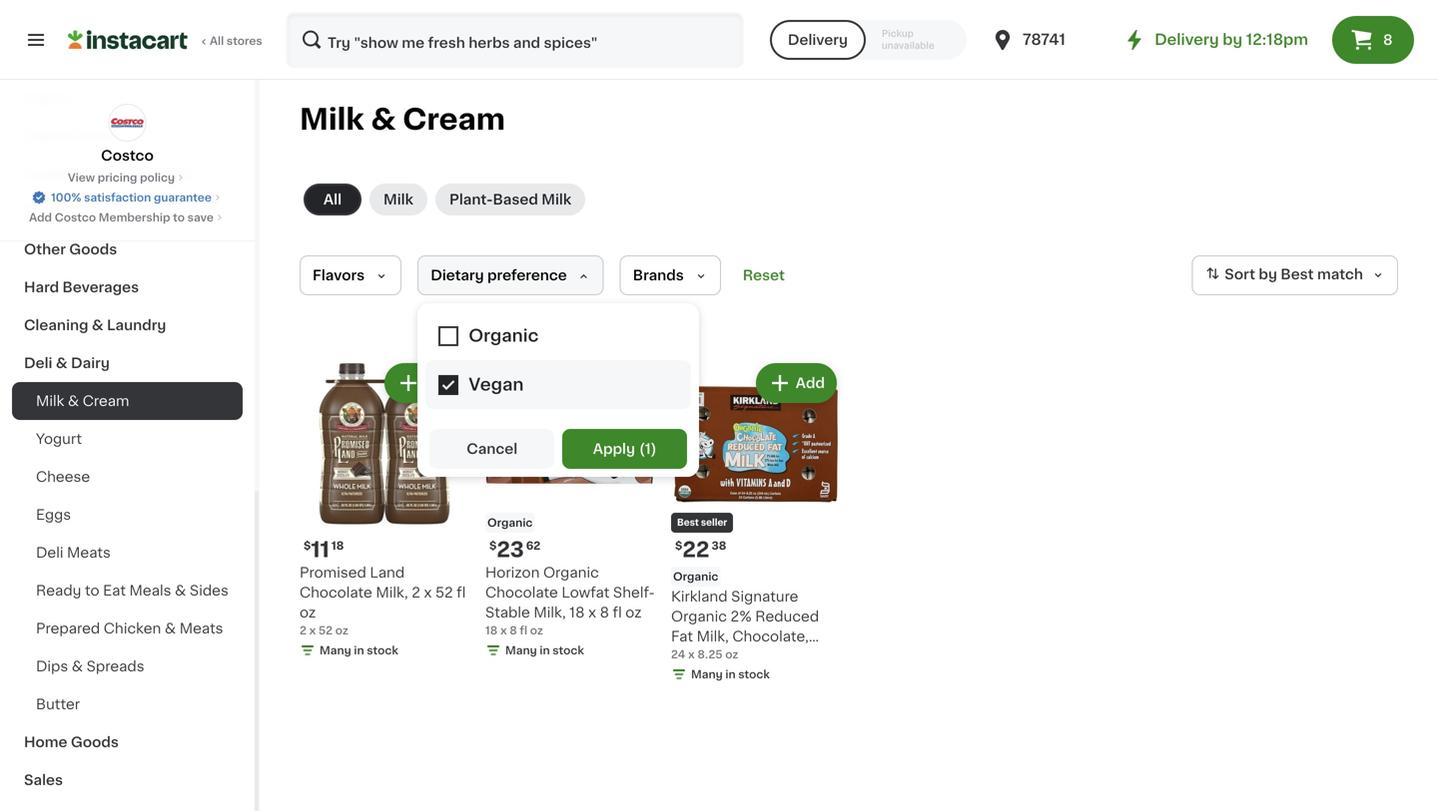 Task type: locate. For each thing, give the bounding box(es) containing it.
home goods
[[24, 736, 119, 750]]

2 horizontal spatial 18
[[569, 606, 585, 620]]

home
[[24, 736, 67, 750]]

2 horizontal spatial many
[[691, 670, 723, 681]]

1 vertical spatial best
[[677, 519, 699, 528]]

horizon organic chocolate lowfat shelf- stable milk, 18 x 8 fl oz 18 x 8 fl oz
[[485, 566, 655, 637]]

2 horizontal spatial $
[[675, 541, 682, 552]]

Best match Sort by field
[[1192, 256, 1398, 296]]

milk, up 24 x 8.25 oz
[[697, 630, 729, 644]]

1 horizontal spatial 8
[[600, 606, 609, 620]]

$
[[304, 541, 311, 552], [489, 541, 497, 552], [675, 541, 682, 552]]

stock
[[367, 646, 398, 657], [553, 646, 584, 657], [738, 670, 770, 681]]

0 vertical spatial meats
[[67, 546, 111, 560]]

1 vertical spatial goods
[[69, 243, 117, 257]]

1 vertical spatial milk,
[[534, 606, 566, 620]]

add inside "link"
[[29, 212, 52, 223]]

meals
[[129, 584, 171, 598]]

0 vertical spatial by
[[1223, 32, 1242, 47]]

1 horizontal spatial add
[[424, 376, 453, 390]]

deli for deli meats
[[36, 546, 63, 560]]

0 horizontal spatial add
[[29, 212, 52, 223]]

8.25
[[697, 650, 723, 661], [671, 650, 703, 664]]

0 horizontal spatial best
[[677, 519, 699, 528]]

reset
[[743, 269, 785, 283]]

& right chicken at the left bottom
[[165, 622, 176, 636]]

organic down kirkland
[[671, 610, 727, 624]]

0 vertical spatial 18
[[331, 541, 344, 552]]

1 horizontal spatial $
[[489, 541, 497, 552]]

1 vertical spatial to
[[85, 584, 99, 598]]

18 down stable
[[485, 626, 498, 637]]

2 horizontal spatial 8
[[1383, 33, 1393, 47]]

1 vertical spatial by
[[1259, 268, 1277, 282]]

best left 'seller'
[[677, 519, 699, 528]]

100% satisfaction guarantee button
[[31, 186, 224, 206]]

spreads
[[86, 660, 144, 674]]

0 vertical spatial 2
[[412, 586, 420, 600]]

22
[[682, 540, 709, 561]]

milk & cream
[[300, 105, 505, 134], [36, 394, 129, 408]]

0 horizontal spatial $
[[304, 541, 311, 552]]

$ for 11
[[304, 541, 311, 552]]

deli down eggs
[[36, 546, 63, 560]]

add for kirkland signature organic 2% reduced fat milk, chocolate, 8.25 fl oz, 24 ct
[[796, 376, 825, 390]]

yogurt link
[[12, 420, 243, 458]]

reduced
[[755, 610, 819, 624]]

milk, inside the horizon organic chocolate lowfat shelf- stable milk, 18 x 8 fl oz 18 x 8 fl oz
[[534, 606, 566, 620]]

cheese
[[36, 470, 90, 484]]

0 vertical spatial best
[[1281, 268, 1314, 282]]

milk right the based
[[542, 193, 571, 207]]

organic inside kirkland signature organic 2% reduced fat milk, chocolate, 8.25 fl oz, 24 ct
[[671, 610, 727, 624]]

plant-based milk
[[449, 193, 571, 207]]

cleaning & laundry
[[24, 319, 166, 333]]

$ 22 38
[[675, 540, 726, 561]]

24 left ct
[[743, 650, 760, 664]]

2 chocolate from the left
[[485, 586, 558, 600]]

1 $ from the left
[[304, 541, 311, 552]]

0 vertical spatial milk & cream
[[300, 105, 505, 134]]

stock down promised land chocolate milk, 2 x 52 fl oz 2 x 52 oz
[[367, 646, 398, 657]]

1 horizontal spatial many
[[505, 646, 537, 657]]

0 horizontal spatial milk,
[[376, 586, 408, 600]]

delivery inside "link"
[[1155, 32, 1219, 47]]

product group
[[300, 360, 469, 663], [671, 360, 841, 687]]

best left match
[[1281, 268, 1314, 282]]

chocolate inside promised land chocolate milk, 2 x 52 fl oz 2 x 52 oz
[[300, 586, 372, 600]]

sort
[[1225, 268, 1255, 282]]

1 horizontal spatial product group
[[671, 360, 841, 687]]

1 horizontal spatial 2
[[412, 586, 420, 600]]

cleaning
[[24, 319, 88, 333]]

instacart logo image
[[68, 28, 188, 52]]

2 vertical spatial milk,
[[697, 630, 729, 644]]

11
[[311, 540, 329, 561]]

many down 24 x 8.25 oz
[[691, 670, 723, 681]]

1 horizontal spatial to
[[173, 212, 185, 223]]

best inside 'field'
[[1281, 268, 1314, 282]]

flavors
[[313, 269, 365, 283]]

18 right 11
[[331, 541, 344, 552]]

by right the sort
[[1259, 268, 1277, 282]]

1 vertical spatial 2
[[300, 626, 307, 637]]

add button for kirkland signature organic 2% reduced fat milk, chocolate, 8.25 fl oz, 24 ct
[[758, 366, 835, 401]]

many for 11
[[320, 646, 351, 657]]

many in stock down oz, at the bottom
[[691, 670, 770, 681]]

& down "deli & dairy"
[[68, 394, 79, 408]]

deli inside 'link'
[[24, 357, 52, 370]]

hard beverages
[[24, 281, 139, 295]]

0 vertical spatial goods
[[70, 129, 118, 143]]

milk, inside kirkland signature organic 2% reduced fat milk, chocolate, 8.25 fl oz, 24 ct
[[697, 630, 729, 644]]

cream up plant-
[[403, 105, 505, 134]]

$ up horizon
[[489, 541, 497, 552]]

2 product group from the left
[[671, 360, 841, 687]]

chocolate
[[300, 586, 372, 600], [485, 586, 558, 600]]

8 button
[[1332, 16, 1414, 64]]

1 horizontal spatial stock
[[553, 646, 584, 657]]

0 horizontal spatial 18
[[331, 541, 344, 552]]

1 horizontal spatial meats
[[179, 622, 223, 636]]

dietary preference button
[[418, 256, 604, 296]]

best seller
[[677, 519, 727, 528]]

milk, down lowfat
[[534, 606, 566, 620]]

eggs link
[[12, 496, 243, 534]]

many in stock
[[320, 646, 398, 657], [505, 646, 584, 657], [691, 670, 770, 681]]

1 horizontal spatial milk & cream
[[300, 105, 505, 134]]

costco link
[[101, 104, 154, 166]]

100%
[[51, 192, 81, 203]]

milk, for chocolate
[[534, 606, 566, 620]]

organic up 23
[[487, 518, 533, 529]]

cream down dairy
[[83, 394, 129, 408]]

1 horizontal spatial by
[[1259, 268, 1277, 282]]

1 horizontal spatial many in stock
[[505, 646, 584, 657]]

other goods link
[[12, 231, 243, 269]]

$ inside $ 11 18
[[304, 541, 311, 552]]

$ for 22
[[675, 541, 682, 552]]

$ 23 62
[[489, 540, 541, 561]]

goods right 'home'
[[71, 736, 119, 750]]

0 horizontal spatial costco
[[55, 212, 96, 223]]

$ inside $ 23 62
[[489, 541, 497, 552]]

sales link
[[12, 762, 243, 800]]

goods for paper goods
[[70, 129, 118, 143]]

in down oz, at the bottom
[[725, 670, 736, 681]]

1 horizontal spatial in
[[540, 646, 550, 657]]

deli
[[24, 357, 52, 370], [36, 546, 63, 560]]

8.25 inside kirkland signature organic 2% reduced fat milk, chocolate, 8.25 fl oz, 24 ct
[[671, 650, 703, 664]]

1
[[645, 442, 651, 456]]

organic up kirkland
[[673, 572, 718, 583]]

0 horizontal spatial stock
[[367, 646, 398, 657]]

1 vertical spatial deli
[[36, 546, 63, 560]]

$ for 23
[[489, 541, 497, 552]]

best match
[[1281, 268, 1363, 282]]

1 add button from the left
[[386, 366, 463, 401]]

by inside best match sort by 'field'
[[1259, 268, 1277, 282]]

all for all
[[323, 193, 342, 207]]

prepared chicken & meats link
[[12, 610, 243, 648]]

all inside all stores link
[[210, 35, 224, 46]]

2 add button from the left
[[758, 366, 835, 401]]

0 vertical spatial deli
[[24, 357, 52, 370]]

1 vertical spatial costco
[[55, 212, 96, 223]]

1 horizontal spatial costco
[[101, 149, 154, 163]]

1 horizontal spatial milk,
[[534, 606, 566, 620]]

best inside product group
[[677, 519, 699, 528]]

delivery inside 'button'
[[788, 33, 848, 47]]

fl inside promised land chocolate milk, 2 x 52 fl oz 2 x 52 oz
[[457, 586, 466, 600]]

hard
[[24, 281, 59, 295]]

many down stable
[[505, 646, 537, 657]]

organic inside the horizon organic chocolate lowfat shelf- stable milk, 18 x 8 fl oz 18 x 8 fl oz
[[543, 566, 599, 580]]

12:18pm
[[1246, 32, 1308, 47]]

chocolate,
[[732, 630, 809, 644]]

in down promised land chocolate milk, 2 x 52 fl oz 2 x 52 oz
[[354, 646, 364, 657]]

costco down 100%
[[55, 212, 96, 223]]

0 horizontal spatial chocolate
[[300, 586, 372, 600]]

costco
[[101, 149, 154, 163], [55, 212, 96, 223]]

2 horizontal spatial add
[[796, 376, 825, 390]]

all inside all link
[[323, 193, 342, 207]]

0 horizontal spatial to
[[85, 584, 99, 598]]

1 chocolate from the left
[[300, 586, 372, 600]]

sales
[[24, 774, 63, 788]]

0 vertical spatial 52
[[435, 586, 453, 600]]

many down promised land chocolate milk, 2 x 52 fl oz 2 x 52 oz
[[320, 646, 351, 657]]

ct
[[764, 650, 778, 664]]

0 horizontal spatial all
[[210, 35, 224, 46]]

deli down cleaning
[[24, 357, 52, 370]]

1 horizontal spatial 52
[[435, 586, 453, 600]]

Search field
[[288, 14, 742, 66]]

milk up all link
[[300, 105, 364, 134]]

stable
[[485, 606, 530, 620]]

0 horizontal spatial 52
[[318, 626, 333, 637]]

all left the milk link
[[323, 193, 342, 207]]

1 horizontal spatial all
[[323, 193, 342, 207]]

2 $ from the left
[[489, 541, 497, 552]]

2 vertical spatial goods
[[71, 736, 119, 750]]

meats up "eat"
[[67, 546, 111, 560]]

chocolate inside the horizon organic chocolate lowfat shelf- stable milk, 18 x 8 fl oz 18 x 8 fl oz
[[485, 586, 558, 600]]

$ up promised
[[304, 541, 311, 552]]

1 horizontal spatial chocolate
[[485, 586, 558, 600]]

dips & spreads link
[[12, 648, 243, 686]]

by left the 12:18pm
[[1223, 32, 1242, 47]]

add costco membership to save
[[29, 212, 214, 223]]

by inside delivery by 12:18pm "link"
[[1223, 32, 1242, 47]]

0 horizontal spatial add button
[[386, 366, 463, 401]]

0 vertical spatial 8
[[1383, 33, 1393, 47]]

pricing
[[98, 172, 137, 183]]

stock down ct
[[738, 670, 770, 681]]

1 vertical spatial meats
[[179, 622, 223, 636]]

liquor link
[[12, 79, 243, 117]]

0 horizontal spatial many in stock
[[320, 646, 398, 657]]

goods up health & personal care
[[70, 129, 118, 143]]

all left stores
[[210, 35, 224, 46]]

0 vertical spatial to
[[173, 212, 185, 223]]

cream
[[403, 105, 505, 134], [83, 394, 129, 408]]

many in stock for 23
[[505, 646, 584, 657]]

chocolate down promised
[[300, 586, 372, 600]]

home goods link
[[12, 724, 243, 762]]

many in stock down promised land chocolate milk, 2 x 52 fl oz 2 x 52 oz
[[320, 646, 398, 657]]

view pricing policy
[[68, 172, 175, 183]]

1 vertical spatial cream
[[83, 394, 129, 408]]

0 vertical spatial milk,
[[376, 586, 408, 600]]

$ down best seller
[[675, 541, 682, 552]]

1 horizontal spatial delivery
[[1155, 32, 1219, 47]]

seller
[[701, 519, 727, 528]]

0 horizontal spatial delivery
[[788, 33, 848, 47]]

24 inside kirkland signature organic 2% reduced fat milk, chocolate, 8.25 fl oz, 24 ct
[[743, 650, 760, 664]]

2 vertical spatial 18
[[485, 626, 498, 637]]

dietary
[[431, 269, 484, 283]]

2 horizontal spatial many in stock
[[691, 670, 770, 681]]

0 horizontal spatial product group
[[300, 360, 469, 663]]

milk up yogurt
[[36, 394, 64, 408]]

view
[[68, 172, 95, 183]]

milk & cream up the milk link
[[300, 105, 505, 134]]

3 $ from the left
[[675, 541, 682, 552]]

0 horizontal spatial many
[[320, 646, 351, 657]]

1 horizontal spatial add button
[[758, 366, 835, 401]]

0 horizontal spatial 2
[[300, 626, 307, 637]]

milk, down "land"
[[376, 586, 408, 600]]

in down the horizon organic chocolate lowfat shelf- stable milk, 18 x 8 fl oz 18 x 8 fl oz
[[540, 646, 550, 657]]

deli & dairy
[[24, 357, 110, 370]]

many in stock down stable
[[505, 646, 584, 657]]

0 horizontal spatial milk & cream
[[36, 394, 129, 408]]

0 horizontal spatial cream
[[83, 394, 129, 408]]

meats down "sides" on the left bottom of page
[[179, 622, 223, 636]]

0 horizontal spatial by
[[1223, 32, 1242, 47]]

flavors button
[[300, 256, 402, 296]]

costco up the personal
[[101, 149, 154, 163]]

1 horizontal spatial 24
[[743, 650, 760, 664]]

meats
[[67, 546, 111, 560], [179, 622, 223, 636]]

2 horizontal spatial milk,
[[697, 630, 729, 644]]

cream inside 'link'
[[83, 394, 129, 408]]

1 horizontal spatial best
[[1281, 268, 1314, 282]]

eat
[[103, 584, 126, 598]]

0 vertical spatial costco
[[101, 149, 154, 163]]

1 vertical spatial 18
[[569, 606, 585, 620]]

0 horizontal spatial 8
[[510, 626, 517, 637]]

1 product group from the left
[[300, 360, 469, 663]]

based
[[493, 193, 538, 207]]

milk, for organic
[[697, 630, 729, 644]]

1 horizontal spatial cream
[[403, 105, 505, 134]]

None search field
[[286, 12, 744, 68]]

0 horizontal spatial in
[[354, 646, 364, 657]]

chocolate down horizon
[[485, 586, 558, 600]]

to down guarantee
[[173, 212, 185, 223]]

yogurt
[[36, 432, 82, 446]]

18 down lowfat
[[569, 606, 585, 620]]

milk,
[[376, 586, 408, 600], [534, 606, 566, 620], [697, 630, 729, 644]]

24
[[671, 650, 685, 661], [743, 650, 760, 664]]

0 horizontal spatial meats
[[67, 546, 111, 560]]

0 vertical spatial all
[[210, 35, 224, 46]]

fl
[[457, 586, 466, 600], [613, 606, 622, 620], [520, 626, 527, 637], [706, 650, 715, 664]]

24 down fat
[[671, 650, 685, 661]]

to left "eat"
[[85, 584, 99, 598]]

1 vertical spatial milk & cream
[[36, 394, 129, 408]]

ready to eat meals & sides
[[36, 584, 229, 598]]

milk & cream down dairy
[[36, 394, 129, 408]]

goods for home goods
[[71, 736, 119, 750]]

organic up lowfat
[[543, 566, 599, 580]]

in for 11
[[354, 646, 364, 657]]

fl inside kirkland signature organic 2% reduced fat milk, chocolate, 8.25 fl oz, 24 ct
[[706, 650, 715, 664]]

$ inside $ 22 38
[[675, 541, 682, 552]]

2%
[[730, 610, 752, 624]]

ready
[[36, 584, 81, 598]]

2 horizontal spatial in
[[725, 670, 736, 681]]

stock down the horizon organic chocolate lowfat shelf- stable milk, 18 x 8 fl oz 18 x 8 fl oz
[[553, 646, 584, 657]]

stock for 23
[[553, 646, 584, 657]]

by
[[1223, 32, 1242, 47], [1259, 268, 1277, 282]]

goods up beverages
[[69, 243, 117, 257]]

1 vertical spatial all
[[323, 193, 342, 207]]



Task type: vqa. For each thing, say whether or not it's contained in the screenshot.
the middle 8
yes



Task type: describe. For each thing, give the bounding box(es) containing it.
match
[[1317, 268, 1363, 282]]

deli meats link
[[12, 534, 243, 572]]

stores
[[227, 35, 262, 46]]

liquor
[[24, 91, 70, 105]]

other
[[24, 243, 66, 257]]

brands button
[[620, 256, 721, 296]]

care
[[157, 167, 191, 181]]

deli for deli & dairy
[[24, 357, 52, 370]]

dips
[[36, 660, 68, 674]]

horizon
[[485, 566, 540, 580]]

18 inside $ 11 18
[[331, 541, 344, 552]]

paper goods link
[[12, 117, 243, 155]]

0 horizontal spatial 24
[[671, 650, 685, 661]]

38
[[711, 541, 726, 552]]

shelf-
[[613, 586, 655, 600]]

prepared
[[36, 622, 100, 636]]

brands
[[633, 269, 684, 283]]

milk & cream link
[[12, 382, 243, 420]]

guarantee
[[154, 192, 212, 203]]

& right dips
[[72, 660, 83, 674]]

cancel button
[[430, 429, 554, 469]]

signature
[[731, 590, 798, 604]]

& up the milk link
[[371, 105, 396, 134]]

plant-based milk link
[[435, 184, 585, 216]]

ready to eat meals & sides link
[[12, 572, 243, 610]]

beverages
[[62, 281, 139, 295]]

delivery button
[[770, 20, 866, 60]]

0 vertical spatial cream
[[403, 105, 505, 134]]

dairy
[[71, 357, 110, 370]]

paper
[[24, 129, 66, 143]]

delivery for delivery by 12:18pm
[[1155, 32, 1219, 47]]

health
[[24, 167, 72, 181]]

add for promised land chocolate milk, 2 x 52 fl oz
[[424, 376, 453, 390]]

all link
[[304, 184, 362, 216]]

wine link
[[12, 193, 243, 231]]

personal
[[90, 167, 153, 181]]

by for delivery
[[1223, 32, 1242, 47]]

best for best seller
[[677, 519, 699, 528]]

preference
[[487, 269, 567, 283]]

deli & dairy link
[[12, 345, 243, 382]]

plant-
[[449, 193, 493, 207]]

delivery by 12:18pm
[[1155, 32, 1308, 47]]

milk right all link
[[384, 193, 413, 207]]

to inside ready to eat meals & sides link
[[85, 584, 99, 598]]

cleaning & laundry link
[[12, 307, 243, 345]]

all stores
[[210, 35, 262, 46]]

best for best match
[[1281, 268, 1314, 282]]

dietary preference
[[431, 269, 567, 283]]

2 vertical spatial 8
[[510, 626, 517, 637]]

goods for other goods
[[69, 243, 117, 257]]

24 x 8.25 oz
[[671, 650, 738, 661]]

dips & spreads
[[36, 660, 144, 674]]

& down beverages
[[92, 319, 103, 333]]

23
[[497, 540, 524, 561]]

costco logo image
[[108, 104, 146, 142]]

apply
[[593, 442, 635, 456]]

1 vertical spatial 52
[[318, 626, 333, 637]]

chocolate for 23
[[485, 586, 558, 600]]

all stores link
[[68, 12, 264, 68]]

butter
[[36, 698, 80, 712]]

& left dairy
[[56, 357, 67, 370]]

product group containing 22
[[671, 360, 841, 687]]

chicken
[[104, 622, 161, 636]]

meats inside prepared chicken & meats link
[[179, 622, 223, 636]]

& left "sides" on the left bottom of page
[[175, 584, 186, 598]]

laundry
[[107, 319, 166, 333]]

to inside add costco membership to save "link"
[[173, 212, 185, 223]]

chocolate for 11
[[300, 586, 372, 600]]

delivery by 12:18pm link
[[1123, 28, 1308, 52]]

milk & cream inside 'link'
[[36, 394, 129, 408]]

view pricing policy link
[[68, 170, 187, 186]]

milk, inside promised land chocolate milk, 2 x 52 fl oz 2 x 52 oz
[[376, 586, 408, 600]]

costco inside add costco membership to save "link"
[[55, 212, 96, 223]]

8 inside button
[[1383, 33, 1393, 47]]

butter link
[[12, 686, 243, 724]]

1 horizontal spatial 18
[[485, 626, 498, 637]]

deli meats
[[36, 546, 111, 560]]

wine
[[24, 205, 60, 219]]

kirkland signature organic 2% reduced fat milk, chocolate, 8.25 fl oz, 24 ct
[[671, 590, 819, 664]]

in for 23
[[540, 646, 550, 657]]

promised
[[300, 566, 366, 580]]

milk link
[[369, 184, 427, 216]]

fat
[[671, 630, 693, 644]]

& up 100%
[[75, 167, 87, 181]]

meats inside deli meats link
[[67, 546, 111, 560]]

membership
[[99, 212, 170, 223]]

delivery for delivery
[[788, 33, 848, 47]]

service type group
[[770, 20, 967, 60]]

reset button
[[737, 256, 791, 296]]

2 horizontal spatial stock
[[738, 670, 770, 681]]

product group containing 11
[[300, 360, 469, 663]]

prepared chicken & meats
[[36, 622, 223, 636]]

land
[[370, 566, 405, 580]]

apply ( 1 )
[[593, 442, 657, 456]]

many in stock for 11
[[320, 646, 398, 657]]

many for 23
[[505, 646, 537, 657]]

100% satisfaction guarantee
[[51, 192, 212, 203]]

kirkland
[[671, 590, 728, 604]]

paper goods
[[24, 129, 118, 143]]

sides
[[190, 584, 229, 598]]

1 vertical spatial 8
[[600, 606, 609, 620]]

(
[[639, 442, 645, 456]]

stock for 11
[[367, 646, 398, 657]]

by for sort
[[1259, 268, 1277, 282]]

add button for promised land chocolate milk, 2 x 52 fl oz
[[386, 366, 463, 401]]

all for all stores
[[210, 35, 224, 46]]

78741
[[1023, 32, 1065, 47]]



